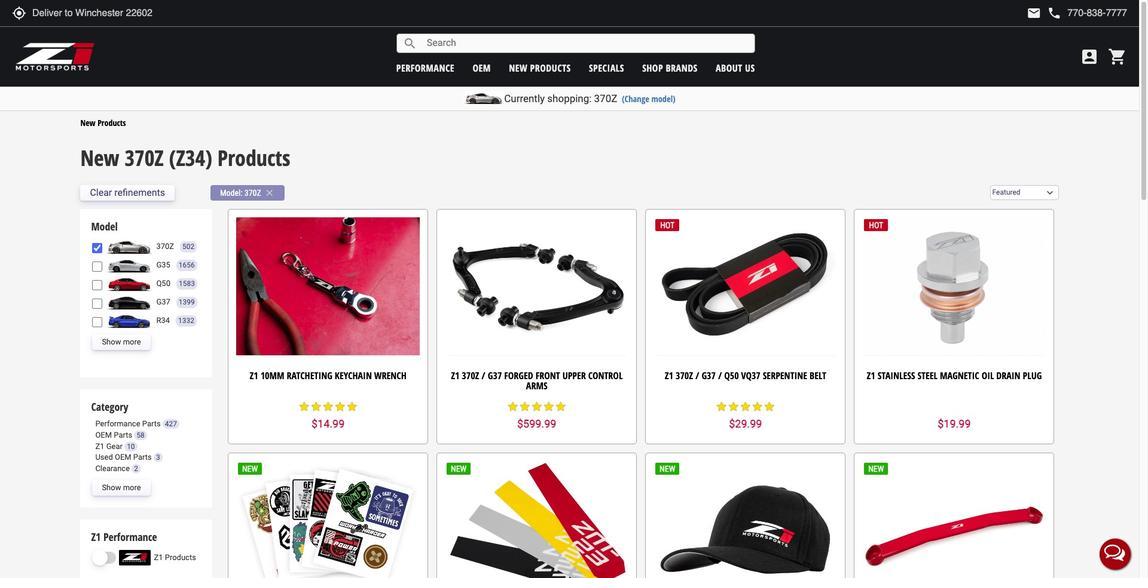 Task type: locate. For each thing, give the bounding box(es) containing it.
0 vertical spatial q50
[[156, 279, 170, 288]]

parts up 58
[[142, 420, 161, 429]]

0 vertical spatial performance
[[95, 420, 140, 429]]

z1 inside 'category performance parts 427 oem parts 58 z1 gear 10 used oem parts 3 clearance 2'
[[95, 442, 104, 451]]

1 more from the top
[[123, 338, 141, 347]]

star
[[298, 401, 310, 413], [310, 401, 322, 413], [322, 401, 334, 413], [334, 401, 346, 413], [346, 401, 358, 413], [507, 401, 519, 413], [519, 401, 531, 413], [531, 401, 543, 413], [543, 401, 555, 413], [555, 401, 567, 413], [716, 401, 728, 413], [728, 401, 740, 413], [740, 401, 752, 413], [752, 401, 764, 413], [764, 401, 775, 413]]

427
[[165, 421, 177, 429]]

1 horizontal spatial q50
[[724, 369, 739, 383]]

q50
[[156, 279, 170, 288], [724, 369, 739, 383]]

(change
[[622, 93, 649, 105]]

0 horizontal spatial g37
[[156, 298, 170, 307]]

z1 motorsports logo image
[[15, 42, 95, 72]]

0 vertical spatial oem
[[473, 61, 491, 74]]

1 vertical spatial q50
[[724, 369, 739, 383]]

products
[[98, 117, 126, 128], [218, 144, 290, 173], [165, 554, 196, 563]]

about us
[[716, 61, 755, 74]]

account_box
[[1080, 47, 1099, 66]]

close
[[264, 188, 275, 198]]

oem up gear
[[95, 431, 112, 440]]

performance for category
[[95, 420, 140, 429]]

1 vertical spatial products
[[218, 144, 290, 173]]

2 more from the top
[[123, 484, 141, 493]]

2 show more from the top
[[102, 484, 141, 493]]

parts up 2
[[133, 453, 152, 462]]

2 horizontal spatial oem
[[473, 61, 491, 74]]

show more button
[[92, 335, 150, 350], [92, 481, 150, 496]]

currently shopping: 370z (change model)
[[504, 93, 676, 105]]

us
[[745, 61, 755, 74]]

2 show more button from the top
[[92, 481, 150, 496]]

58
[[137, 432, 145, 440]]

mail
[[1027, 6, 1041, 20]]

infiniti g37 coupe sedan convertible v36 cv36 hv36 skyline 2008 2009 2010 2011 2012 2013 3.7l vq37vhr z1 motorsports image
[[105, 295, 153, 310]]

0 vertical spatial products
[[98, 117, 126, 128]]

1583
[[179, 280, 195, 288]]

1 show more from the top
[[102, 338, 141, 347]]

model)
[[652, 93, 676, 105]]

1 show more button from the top
[[92, 335, 150, 350]]

brands
[[666, 61, 698, 74]]

model: 370z close
[[220, 188, 275, 198]]

wrench
[[374, 369, 407, 383]]

shopping_cart
[[1108, 47, 1127, 66]]

refinements
[[114, 187, 165, 199]]

1 vertical spatial show more button
[[92, 481, 150, 496]]

1 vertical spatial more
[[123, 484, 141, 493]]

shopping:
[[547, 93, 592, 105]]

magnetic
[[940, 369, 979, 383]]

products for new products
[[98, 117, 126, 128]]

more down nissan skyline coupe sedan r34 gtr gt-r bnr34 gts-t gtst gts awd attesa 1999 2000 2001 2002 rb20det rb25de rb25det rb26dett z1 motorsports image
[[123, 338, 141, 347]]

370z inside z1 370z / g37 forged front upper control arms
[[462, 369, 479, 383]]

oem
[[473, 61, 491, 74], [95, 431, 112, 440], [115, 453, 131, 462]]

0 vertical spatial new
[[80, 117, 96, 128]]

show more button for model
[[92, 335, 150, 350]]

star star star star star $599.99
[[507, 401, 567, 431]]

2 horizontal spatial g37
[[702, 369, 716, 383]]

show more button down nissan skyline coupe sedan r34 gtr gt-r bnr34 gts-t gtst gts awd attesa 1999 2000 2001 2002 rb20det rb25de rb25det rb26dett z1 motorsports image
[[92, 335, 150, 350]]

z1 for z1 370z / g37 / q50 vq37 serpentine belt
[[665, 369, 673, 383]]

1 show from the top
[[102, 338, 121, 347]]

2 horizontal spatial /
[[718, 369, 722, 383]]

show more
[[102, 338, 141, 347], [102, 484, 141, 493]]

0 horizontal spatial /
[[482, 369, 485, 383]]

g37 for z1 370z / g37 / q50 vq37 serpentine belt
[[702, 369, 716, 383]]

1 horizontal spatial /
[[695, 369, 699, 383]]

phone link
[[1047, 6, 1127, 20]]

new products
[[509, 61, 571, 74]]

None checkbox
[[92, 243, 102, 253], [92, 262, 102, 272], [92, 243, 102, 253], [92, 262, 102, 272]]

show down clearance
[[102, 484, 121, 493]]

2 show from the top
[[102, 484, 121, 493]]

z1 for z1 10mm ratcheting keychain wrench
[[250, 369, 258, 383]]

1656
[[179, 261, 195, 269]]

show more down clearance
[[102, 484, 141, 493]]

0 vertical spatial more
[[123, 338, 141, 347]]

370z inside model: 370z close
[[244, 188, 261, 198]]

category
[[91, 400, 128, 414]]

12 star from the left
[[728, 401, 740, 413]]

15 star from the left
[[764, 401, 775, 413]]

vq37
[[741, 369, 761, 383]]

g37 left forged
[[488, 369, 502, 383]]

show more down nissan skyline coupe sedan r34 gtr gt-r bnr34 gts-t gtst gts awd attesa 1999 2000 2001 2002 rb20det rb25de rb25det rb26dett z1 motorsports image
[[102, 338, 141, 347]]

oem link
[[473, 61, 491, 74]]

10
[[127, 443, 135, 451]]

more down 2
[[123, 484, 141, 493]]

z1 products
[[154, 554, 196, 563]]

None checkbox
[[92, 280, 102, 290], [92, 299, 102, 309], [92, 317, 102, 327], [92, 280, 102, 290], [92, 299, 102, 309], [92, 317, 102, 327]]

g37 up r34
[[156, 298, 170, 307]]

g37 inside z1 370z / g37 forged front upper control arms
[[488, 369, 502, 383]]

model:
[[220, 188, 243, 198]]

$19.99
[[938, 418, 971, 431]]

infiniti g35 coupe sedan v35 v36 skyline 2003 2004 2005 2006 2007 2008 3.5l vq35de revup rev up vq35hr z1 motorsports image
[[105, 258, 153, 273]]

parts up 10
[[114, 431, 132, 440]]

clear refinements
[[90, 187, 165, 199]]

/ for /
[[695, 369, 699, 383]]

show more button down clearance
[[92, 481, 150, 496]]

more for model
[[123, 338, 141, 347]]

z1 for z1 stainless steel magnetic oil drain plug
[[867, 369, 875, 383]]

oem left new at the top of the page
[[473, 61, 491, 74]]

new
[[80, 117, 96, 128], [80, 144, 119, 173]]

0 horizontal spatial products
[[98, 117, 126, 128]]

show more for model
[[102, 338, 141, 347]]

specials link
[[589, 61, 624, 74]]

370z for z1 370z / g37 forged front upper control arms
[[462, 369, 479, 383]]

new
[[509, 61, 528, 74]]

show
[[102, 338, 121, 347], [102, 484, 121, 493]]

upper
[[563, 369, 586, 383]]

clear
[[90, 187, 112, 199]]

0 horizontal spatial oem
[[95, 431, 112, 440]]

/ inside z1 370z / g37 forged front upper control arms
[[482, 369, 485, 383]]

show down nissan skyline coupe sedan r34 gtr gt-r bnr34 gts-t gtst gts awd attesa 1999 2000 2001 2002 rb20det rb25de rb25det rb26dett z1 motorsports image
[[102, 338, 121, 347]]

1 vertical spatial new
[[80, 144, 119, 173]]

oem down 10
[[115, 453, 131, 462]]

z1 for z1 performance
[[91, 530, 101, 545]]

2 vertical spatial parts
[[133, 453, 152, 462]]

performance down category
[[95, 420, 140, 429]]

1 vertical spatial parts
[[114, 431, 132, 440]]

specials
[[589, 61, 624, 74]]

z1 inside z1 370z / g37 forged front upper control arms
[[451, 369, 459, 383]]

1 new from the top
[[80, 117, 96, 128]]

q50 left vq37
[[724, 369, 739, 383]]

2 / from the left
[[695, 369, 699, 383]]

g37
[[156, 298, 170, 307], [488, 369, 502, 383], [702, 369, 716, 383]]

g37 left vq37
[[702, 369, 716, 383]]

1 horizontal spatial g37
[[488, 369, 502, 383]]

2 vertical spatial oem
[[115, 453, 131, 462]]

370z for new 370z (z34) products
[[125, 144, 164, 173]]

0 vertical spatial show more button
[[92, 335, 150, 350]]

1 vertical spatial show
[[102, 484, 121, 493]]

plug
[[1023, 369, 1042, 383]]

5 star from the left
[[346, 401, 358, 413]]

2 new from the top
[[80, 144, 119, 173]]

performance
[[95, 420, 140, 429], [103, 530, 157, 545]]

9 star from the left
[[543, 401, 555, 413]]

0 vertical spatial show more
[[102, 338, 141, 347]]

model
[[91, 220, 118, 234]]

infiniti q50 sedan hybrid v37 2014 2015 2016 2017 2018 2019 2020 vq37vhr 2.0t 3.0t 3.7l red sport redsport vr30ddtt z1 motorsports image
[[105, 276, 153, 292]]

1 / from the left
[[482, 369, 485, 383]]

more
[[123, 338, 141, 347], [123, 484, 141, 493]]

z1
[[250, 369, 258, 383], [451, 369, 459, 383], [665, 369, 673, 383], [867, 369, 875, 383], [95, 442, 104, 451], [91, 530, 101, 545], [154, 554, 163, 563]]

11 star from the left
[[716, 401, 728, 413]]

370z for model: 370z close
[[244, 188, 261, 198]]

performance inside 'category performance parts 427 oem parts 58 z1 gear 10 used oem parts 3 clearance 2'
[[95, 420, 140, 429]]

1 vertical spatial show more
[[102, 484, 141, 493]]

performance up z1 products
[[103, 530, 157, 545]]

1 vertical spatial performance
[[103, 530, 157, 545]]

performance for z1
[[103, 530, 157, 545]]

0 vertical spatial show
[[102, 338, 121, 347]]

1 horizontal spatial products
[[165, 554, 196, 563]]

z1 for z1 products
[[154, 554, 163, 563]]

q50 down g35
[[156, 279, 170, 288]]

2 vertical spatial products
[[165, 554, 196, 563]]

star star star star star $14.99
[[298, 401, 358, 431]]

used
[[95, 453, 113, 462]]

0 horizontal spatial q50
[[156, 279, 170, 288]]

new for new 370z (z34) products
[[80, 144, 119, 173]]

370z
[[594, 93, 617, 105], [125, 144, 164, 173], [244, 188, 261, 198], [156, 242, 174, 251], [462, 369, 479, 383], [676, 369, 693, 383]]



Task type: describe. For each thing, give the bounding box(es) containing it.
shop brands
[[642, 61, 698, 74]]

control
[[588, 369, 623, 383]]

2 horizontal spatial products
[[218, 144, 290, 173]]

8 star from the left
[[531, 401, 543, 413]]

front
[[536, 369, 560, 383]]

shopping_cart link
[[1105, 47, 1127, 66]]

g35
[[156, 261, 170, 270]]

steel
[[918, 369, 938, 383]]

performance
[[396, 61, 455, 74]]

6 star from the left
[[507, 401, 519, 413]]

$14.99
[[312, 418, 345, 431]]

/ for forged
[[482, 369, 485, 383]]

(change model) link
[[622, 93, 676, 105]]

$599.99
[[517, 418, 556, 431]]

new for new products
[[80, 117, 96, 128]]

7 star from the left
[[519, 401, 531, 413]]

drain
[[996, 369, 1021, 383]]

3
[[156, 454, 160, 462]]

belt
[[810, 369, 826, 383]]

show for model
[[102, 338, 121, 347]]

more for category
[[123, 484, 141, 493]]

arms
[[526, 380, 548, 393]]

products
[[530, 61, 571, 74]]

about
[[716, 61, 743, 74]]

products for z1 products
[[165, 554, 196, 563]]

1399
[[179, 298, 195, 306]]

shop brands link
[[642, 61, 698, 74]]

ratcheting
[[287, 369, 332, 383]]

account_box link
[[1077, 47, 1102, 66]]

r34
[[156, 316, 170, 325]]

3 star from the left
[[322, 401, 334, 413]]

g37 for z1 370z / g37 forged front upper control arms
[[488, 369, 502, 383]]

10 star from the left
[[555, 401, 567, 413]]

oil
[[982, 369, 994, 383]]

$29.99
[[729, 418, 762, 431]]

show more for category
[[102, 484, 141, 493]]

z1 for z1 370z / g37 forged front upper control arms
[[451, 369, 459, 383]]

1 vertical spatial oem
[[95, 431, 112, 440]]

z1 performance
[[91, 530, 157, 545]]

Search search field
[[417, 34, 755, 53]]

1 horizontal spatial oem
[[115, 453, 131, 462]]

mail phone
[[1027, 6, 1062, 20]]

new products link
[[509, 61, 571, 74]]

370z for z1 370z / g37 / q50 vq37 serpentine belt
[[676, 369, 693, 383]]

1 star from the left
[[298, 401, 310, 413]]

my_location
[[12, 6, 26, 20]]

1332
[[178, 317, 194, 325]]

4 star from the left
[[334, 401, 346, 413]]

category performance parts 427 oem parts 58 z1 gear 10 used oem parts 3 clearance 2
[[91, 400, 177, 473]]

clearance
[[95, 464, 130, 473]]

star star star star star $29.99
[[716, 401, 775, 431]]

show more button for category
[[92, 481, 150, 496]]

currently
[[504, 93, 545, 105]]

shop
[[642, 61, 663, 74]]

mail link
[[1027, 6, 1041, 20]]

new products link
[[80, 117, 126, 128]]

new products
[[80, 117, 126, 128]]

2 star from the left
[[310, 401, 322, 413]]

clear refinements button
[[80, 185, 175, 201]]

502
[[182, 242, 195, 251]]

13 star from the left
[[740, 401, 752, 413]]

z1 370z / g37 forged front upper control arms
[[451, 369, 623, 393]]

z1 10mm ratcheting keychain wrench
[[250, 369, 407, 383]]

performance link
[[396, 61, 455, 74]]

keychain
[[335, 369, 372, 383]]

forged
[[504, 369, 533, 383]]

gear
[[106, 442, 123, 451]]

(z34)
[[169, 144, 212, 173]]

nissan 370z z34 2009 2010 2011 2012 2013 2014 2015 2016 2017 2018 2019 3.7l vq37vhr vhr nismo z1 motorsports image
[[105, 239, 153, 255]]

stainless
[[878, 369, 915, 383]]

2
[[134, 465, 138, 473]]

serpentine
[[763, 369, 807, 383]]

new 370z (z34) products
[[80, 144, 290, 173]]

10mm
[[261, 369, 284, 383]]

z1 370z / g37 / q50 vq37 serpentine belt
[[665, 369, 826, 383]]

search
[[403, 36, 417, 51]]

z1 stainless steel magnetic oil drain plug
[[867, 369, 1042, 383]]

0 vertical spatial parts
[[142, 420, 161, 429]]

3 / from the left
[[718, 369, 722, 383]]

phone
[[1047, 6, 1062, 20]]

nissan skyline coupe sedan r34 gtr gt-r bnr34 gts-t gtst gts awd attesa 1999 2000 2001 2002 rb20det rb25de rb25det rb26dett z1 motorsports image
[[105, 313, 153, 329]]

show for category
[[102, 484, 121, 493]]

14 star from the left
[[752, 401, 764, 413]]

about us link
[[716, 61, 755, 74]]



Task type: vqa. For each thing, say whether or not it's contained in the screenshot.
Available Options: Please review the product description if you are unsure about any of the options below.
no



